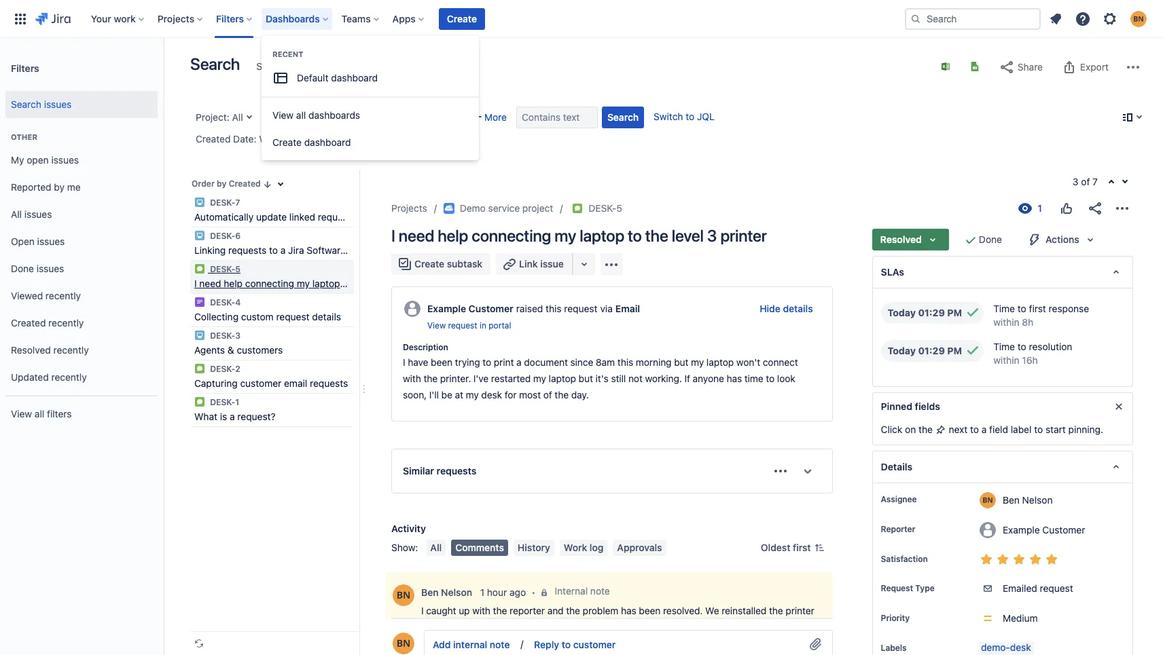 Task type: vqa. For each thing, say whether or not it's contained in the screenshot.


Task type: locate. For each thing, give the bounding box(es) containing it.
search left switch
[[608, 111, 639, 123]]

customer down the customers
[[240, 378, 282, 389]]

1
[[235, 398, 239, 408], [480, 587, 485, 599]]

i inside i caught up with the reporter and the problem has been resolved. we reinstalled the printer management software on the reporter's machine and were able to successfully print the reporter's document.
[[421, 606, 424, 617]]

create right 'apps' popup button
[[447, 13, 477, 24]]

my up link web pages and more "icon" at the top of the page
[[555, 226, 577, 245]]

on right click
[[905, 424, 916, 436]]

1 horizontal spatial issue
[[541, 258, 564, 270]]

1 horizontal spatial filters
[[216, 13, 244, 24]]

1 vertical spatial reporter's
[[421, 638, 464, 650]]

1 01:29 from the top
[[919, 307, 945, 319]]

0 horizontal spatial all
[[35, 408, 44, 420]]

on
[[905, 424, 916, 436], [521, 622, 532, 633]]

view for view all filters
[[11, 408, 32, 420]]

view down updated
[[11, 408, 32, 420]]

my down document
[[533, 373, 546, 385]]

dashboard for default dashboard
[[331, 72, 378, 84]]

a right is
[[230, 411, 235, 423]]

oldest first button
[[753, 540, 833, 557]]

order by created
[[192, 179, 261, 189]]

with right up
[[473, 606, 491, 617]]

newest first image
[[814, 543, 825, 554]]

request
[[564, 303, 598, 315], [276, 311, 310, 323], [448, 321, 478, 331], [1040, 583, 1074, 595]]

requests right similar
[[437, 466, 477, 477]]

1 within from the top
[[994, 317, 1020, 328]]

to inside i caught up with the reporter and the problem has been resolved. we reinstalled the printer management software on the reporter's machine and were able to successfully print the reporter's document.
[[699, 622, 707, 633]]

done for done
[[979, 234, 1002, 245]]

to up 8h
[[1018, 303, 1027, 315]]

has inside i caught up with the reporter and the problem has been resolved. we reinstalled the printer management software on the reporter's machine and were able to successfully print the reporter's document.
[[621, 606, 637, 617]]

1 horizontal spatial but
[[674, 357, 689, 368]]

issue
[[349, 245, 371, 256], [541, 258, 564, 270]]

all up open
[[11, 208, 22, 220]]

0 vertical spatial within
[[994, 317, 1020, 328]]

desk- left copy link to issue image
[[589, 203, 617, 214]]

recently down resolved recently link
[[51, 371, 87, 383]]

first left newest first icon
[[793, 542, 811, 554]]

0 horizontal spatial reporter's
[[421, 638, 464, 650]]

create for create subtask
[[415, 258, 445, 270]]

4 up collecting
[[235, 298, 241, 308]]

to right reply
[[562, 639, 571, 651]]

issue right the link
[[541, 258, 564, 270]]

updated recently link
[[5, 364, 158, 391]]

0 horizontal spatial help
[[224, 278, 243, 290]]

projects inside dropdown button
[[158, 13, 194, 24]]

0 horizontal spatial been
[[431, 357, 453, 368]]

show image
[[797, 461, 819, 483]]

service request image down linking
[[194, 264, 205, 275]]

created inside created recently 'link'
[[11, 317, 46, 329]]

1 vertical spatial resolved
[[11, 344, 51, 356]]

to down 'software'
[[343, 278, 352, 290]]

service request image for i need help connecting my laptop to the level 3 printer
[[194, 264, 205, 275]]

view all dashboards link
[[262, 102, 479, 129]]

a inside description i have been trying to print a document since 8am this morning but my laptop won't connect with the printer. i've restarted my laptop but it's still not working. if anyone has time to look soon, i'll be at my desk for most of the day.
[[517, 357, 522, 368]]

details inside button
[[783, 303, 813, 315]]

2 vertical spatial search
[[608, 111, 639, 123]]

open issues
[[11, 236, 65, 247]]

filters inside filters popup button
[[216, 13, 244, 24]]

project: all
[[196, 111, 243, 123]]

0 vertical spatial and
[[548, 606, 564, 617]]

1 horizontal spatial help
[[438, 226, 468, 245]]

open
[[27, 154, 49, 166]]

search inside 'button'
[[608, 111, 639, 123]]

created for created recently
[[11, 317, 46, 329]]

search inside group
[[11, 98, 41, 110]]

all
[[232, 111, 243, 123], [11, 208, 22, 220], [431, 542, 442, 554]]

1 horizontal spatial connecting
[[472, 226, 551, 245]]

remove criteria image
[[343, 133, 353, 144]]

1 today from the top
[[888, 307, 916, 319]]

customer for example customer
[[1043, 524, 1086, 536]]

1 horizontal spatial level
[[672, 226, 704, 245]]

1 vertical spatial search
[[11, 98, 41, 110]]

your work
[[91, 13, 136, 24]]

work log button
[[560, 540, 608, 557]]

1 vertical spatial with
[[473, 606, 491, 617]]

desk- up is
[[210, 398, 235, 408]]

and down internal
[[548, 606, 564, 617]]

recently up created recently
[[45, 290, 81, 301]]

log
[[590, 542, 604, 554]]

1 horizontal spatial 7
[[1093, 176, 1098, 188]]

0 vertical spatial level
[[672, 226, 704, 245]]

issues inside done issues link
[[37, 263, 64, 274]]

1 vertical spatial 1
[[480, 587, 485, 599]]

0 horizontal spatial print
[[494, 357, 514, 368]]

ben nelson up example customer
[[1003, 494, 1053, 506]]

by for reported
[[54, 181, 65, 193]]

desk-1
[[208, 398, 239, 408]]

0 vertical spatial nelson
[[1023, 494, 1053, 506]]

1 vertical spatial i need help connecting my laptop to the level 3 printer
[[194, 278, 431, 290]]

create inside primary element
[[447, 13, 477, 24]]

to left jira
[[269, 245, 278, 256]]

today 01:29 pm up fields
[[888, 345, 963, 357]]

0 vertical spatial example
[[428, 303, 466, 315]]

create subtask
[[415, 258, 483, 270]]

1 horizontal spatial view
[[273, 109, 294, 121]]

search
[[190, 54, 240, 73], [11, 98, 41, 110], [608, 111, 639, 123]]

1 horizontal spatial has
[[727, 373, 742, 385]]

if
[[685, 373, 691, 385]]

issues for search issues
[[44, 98, 72, 110]]

1 vertical spatial 5
[[235, 264, 241, 275]]

details
[[783, 303, 813, 315], [312, 311, 341, 323]]

2 down agents & customers on the bottom of page
[[235, 364, 241, 374]]

1 it help image from the top
[[194, 230, 205, 241]]

0 vertical spatial desk-5
[[589, 203, 622, 214]]

1 today 01:29 pm from the top
[[888, 307, 963, 319]]

for
[[505, 390, 517, 401]]

0 vertical spatial time
[[994, 303, 1015, 315]]

customer for example customer raised this request via email
[[469, 303, 514, 315]]

projects left demo service project "icon"
[[391, 203, 427, 214]]

to inside time to first response within 8h
[[1018, 303, 1027, 315]]

4 right last
[[325, 133, 331, 145]]

0 vertical spatial projects
[[158, 13, 194, 24]]

resolved up slas
[[881, 234, 922, 245]]

0 vertical spatial dashboard
[[331, 72, 378, 84]]

0 horizontal spatial search
[[11, 98, 41, 110]]

2 within from the top
[[994, 355, 1020, 366]]

all left filters
[[35, 408, 44, 420]]

desk- for what is a request?
[[210, 398, 235, 408]]

laptop
[[580, 226, 625, 245], [312, 278, 340, 290], [707, 357, 734, 368], [549, 373, 576, 385]]

2 time from the top
[[994, 341, 1015, 353]]

add attachment image
[[808, 637, 824, 653]]

jira
[[288, 245, 304, 256]]

time inside time to first response within 8h
[[994, 303, 1015, 315]]

other group
[[5, 118, 158, 396]]

5 up add app image
[[617, 203, 622, 214]]

actions image
[[1115, 201, 1131, 217]]

2 01:29 from the top
[[919, 345, 945, 357]]

time
[[994, 303, 1015, 315], [994, 341, 1015, 353]]

1 vertical spatial all
[[11, 208, 22, 220]]

export button
[[1055, 56, 1116, 78]]

all inside button
[[431, 542, 442, 554]]

done down open
[[11, 263, 34, 274]]

subtask
[[447, 258, 483, 270]]

today 01:29 pm for time to first response
[[888, 307, 963, 319]]

2 horizontal spatial printer
[[786, 606, 815, 617]]

help up desk-4
[[224, 278, 243, 290]]

other
[[11, 133, 37, 141]]

details down 'software'
[[312, 311, 341, 323]]

pm left within 16h button at the bottom right
[[948, 345, 963, 357]]

desk-
[[210, 198, 235, 208], [589, 203, 617, 214], [210, 231, 235, 241], [210, 264, 235, 275], [210, 298, 235, 308], [210, 331, 235, 341], [210, 364, 235, 374], [210, 398, 235, 408]]

response
[[1049, 303, 1090, 315]]

has up machine
[[621, 606, 637, 617]]

2 horizontal spatial view
[[428, 321, 446, 331]]

view for view request in portal
[[428, 321, 446, 331]]

dashboard up the view all dashboards link
[[331, 72, 378, 84]]

desk- up automatically
[[210, 198, 235, 208]]

create dashboard
[[273, 137, 351, 148]]

2 vertical spatial view
[[11, 408, 32, 420]]

1 time from the top
[[994, 303, 1015, 315]]

0 horizontal spatial ben nelson
[[421, 587, 472, 599]]

within left 8h
[[994, 317, 1020, 328]]

example up view request in portal
[[428, 303, 466, 315]]

2 it help image from the top
[[194, 330, 205, 341]]

issues inside all issues link
[[24, 208, 52, 220]]

desk-5 up add app image
[[589, 203, 622, 214]]

need up service request with approvals image
[[199, 278, 221, 290]]

today 01:29 pm down slas
[[888, 307, 963, 319]]

resolved inside other group
[[11, 344, 51, 356]]

view
[[273, 109, 294, 121], [428, 321, 446, 331], [11, 408, 32, 420]]

reporter pin to top. only you can see pinned fields. image
[[919, 525, 929, 536]]

desk- up capturing
[[210, 364, 235, 374]]

1 vertical spatial desk
[[1011, 642, 1032, 654]]

i left have
[[403, 357, 405, 368]]

time for time to first response within 8h
[[994, 303, 1015, 315]]

7
[[1093, 176, 1098, 188], [235, 198, 240, 208]]

time for time to resolution within 16h
[[994, 341, 1015, 353]]

1 horizontal spatial and
[[636, 622, 652, 633]]

it help image for agents & customers
[[194, 330, 205, 341]]

work
[[114, 13, 136, 24]]

1 horizontal spatial note
[[591, 586, 610, 597]]

0 horizontal spatial desk-5
[[208, 264, 241, 275]]

issues
[[44, 98, 72, 110], [51, 154, 79, 166], [24, 208, 52, 220], [37, 236, 65, 247], [37, 263, 64, 274]]

ben nelson up caught
[[421, 587, 472, 599]]

it help image
[[194, 230, 205, 241], [194, 330, 205, 341]]

desk
[[481, 390, 502, 401], [1011, 642, 1032, 654]]

link issue
[[519, 258, 564, 270]]

it help image
[[194, 197, 205, 208]]

2 horizontal spatial search
[[608, 111, 639, 123]]

0 vertical spatial issue
[[349, 245, 371, 256]]

0 horizontal spatial view
[[11, 408, 32, 420]]

0 vertical spatial of
[[1082, 176, 1090, 188]]

dashboard down dashboards
[[304, 137, 351, 148]]

work
[[564, 542, 587, 554]]

request inside "view request in portal" link
[[448, 321, 478, 331]]

1 horizontal spatial customer
[[573, 639, 616, 651]]

2 pm from the top
[[948, 345, 963, 357]]

3 of 7
[[1073, 176, 1098, 188]]

it help image up agents on the left bottom of the page
[[194, 330, 205, 341]]

0 vertical spatial view
[[273, 109, 294, 121]]

desk inside description i have been trying to print a document since 8am this morning but my laptop won't connect with the printer. i've restarted my laptop but it's still not working. if anyone has time to look soon, i'll be at my desk for most of the day.
[[481, 390, 502, 401]]

share image
[[1087, 201, 1104, 217]]

i need help connecting my laptop to the level 3 printer
[[391, 226, 767, 245], [194, 278, 431, 290]]

of left previous issue 'desk-6' ( type 'k' ) icon
[[1082, 176, 1090, 188]]

view up description
[[428, 321, 446, 331]]

help
[[438, 226, 468, 245], [224, 278, 243, 290]]

1 vertical spatial example
[[1003, 524, 1040, 536]]

desk-5 down linking
[[208, 264, 241, 275]]

1 vertical spatial it help image
[[194, 330, 205, 341]]

1 horizontal spatial all
[[296, 109, 306, 121]]

agents
[[194, 345, 225, 356]]

service request image up what
[[194, 397, 205, 408]]

0 horizontal spatial 2
[[235, 364, 241, 374]]

link web pages and more image
[[576, 256, 592, 273]]

1 horizontal spatial of
[[1082, 176, 1090, 188]]

resolved inside 'dropdown button'
[[881, 234, 922, 245]]

all inside the view all dashboards link
[[296, 109, 306, 121]]

desk- down linking
[[210, 264, 235, 275]]

0 vertical spatial customer
[[469, 303, 514, 315]]

1 vertical spatial 7
[[235, 198, 240, 208]]

pm for time to first response
[[948, 307, 963, 319]]

view request in portal
[[428, 321, 511, 331]]

recently inside "link"
[[45, 290, 81, 301]]

to inside button
[[562, 639, 571, 651]]

i need help connecting my laptop to the level 3 printer down 'software'
[[194, 278, 431, 290]]

0 horizontal spatial of
[[544, 390, 552, 401]]

recently
[[45, 290, 81, 301], [48, 317, 84, 329], [53, 344, 89, 356], [51, 371, 87, 383]]

and left the were
[[636, 622, 652, 633]]

5 inside desk-5 link
[[617, 203, 622, 214]]

issue right 'software'
[[349, 245, 371, 256]]

switch to jql
[[654, 111, 715, 122]]

filters
[[216, 13, 244, 24], [11, 62, 39, 74]]

0 horizontal spatial customer
[[469, 303, 514, 315]]

this inside description i have been trying to print a document since 8am this morning but my laptop won't connect with the printer. i've restarted my laptop but it's still not working. if anyone has time to look soon, i'll be at my desk for most of the day.
[[618, 357, 633, 368]]

recently for created recently
[[48, 317, 84, 329]]

pinning.
[[1069, 424, 1104, 436]]

my open issues
[[11, 154, 79, 166]]

profile image of ben nelson image
[[393, 633, 415, 655]]

printer inside i caught up with the reporter and the problem has been resolved. we reinstalled the printer management software on the reporter's machine and were able to successfully print the reporter's document.
[[786, 606, 815, 617]]

request type
[[881, 584, 935, 594]]

been up printer.
[[431, 357, 453, 368]]

sidebar navigation image
[[148, 54, 178, 82]]

7 up automatically
[[235, 198, 240, 208]]

2 today from the top
[[888, 345, 916, 357]]

portal
[[489, 321, 511, 331]]

1 horizontal spatial desk-5
[[589, 203, 622, 214]]

issues for done issues
[[37, 263, 64, 274]]

customer up in
[[469, 303, 514, 315]]

0 horizontal spatial level
[[371, 278, 391, 290]]

0 horizontal spatial but
[[579, 373, 593, 385]]

1 left hour
[[480, 587, 485, 599]]

desk- down automatically
[[210, 231, 235, 241]]

within inside time to first response within 8h
[[994, 317, 1020, 328]]

this right raised
[[546, 303, 562, 315]]

3
[[1073, 176, 1079, 188], [707, 226, 717, 245], [393, 278, 399, 290], [235, 331, 241, 341]]

has inside description i have been trying to print a document since 8am this morning but my laptop won't connect with the printer. i've restarted my laptop but it's still not working. if anyone has time to look soon, i'll be at my desk for most of the day.
[[727, 373, 742, 385]]

1 vertical spatial note
[[490, 639, 510, 651]]

7 left previous issue 'desk-6' ( type 'k' ) icon
[[1093, 176, 1098, 188]]

of
[[1082, 176, 1090, 188], [544, 390, 552, 401]]

but up if
[[674, 357, 689, 368]]

view for view all dashboards
[[273, 109, 294, 121]]

done inside done issues link
[[11, 263, 34, 274]]

assignee
[[881, 495, 917, 505]]

description
[[403, 343, 448, 353]]

0 horizontal spatial note
[[490, 639, 510, 651]]

1 vertical spatial 01:29
[[919, 345, 945, 357]]

0 vertical spatial help
[[438, 226, 468, 245]]

2 today 01:29 pm from the top
[[888, 345, 963, 357]]

filters right projects dropdown button
[[216, 13, 244, 24]]

has left time
[[727, 373, 742, 385]]

1 vertical spatial view
[[428, 321, 446, 331]]

ben nelson
[[1003, 494, 1053, 506], [421, 587, 472, 599]]

to left the look
[[766, 373, 775, 385]]

2 vertical spatial all
[[431, 542, 442, 554]]

this up still
[[618, 357, 633, 368]]

issue inside button
[[541, 258, 564, 270]]

created
[[196, 133, 231, 145], [229, 179, 261, 189], [11, 317, 46, 329]]

ben up caught
[[421, 587, 439, 599]]

0 horizontal spatial projects
[[158, 13, 194, 24]]

my right at
[[466, 390, 479, 401]]

desk- up &
[[210, 331, 235, 341]]

created down "viewed"
[[11, 317, 46, 329]]

need down the projects link
[[399, 226, 434, 245]]

1 up what is a request?
[[235, 398, 239, 408]]

all up date:
[[232, 111, 243, 123]]

similar requests
[[403, 466, 477, 477]]

time up within 8h button
[[994, 303, 1015, 315]]

pm for time to resolution
[[948, 345, 963, 357]]

all inside other group
[[11, 208, 22, 220]]

on inside i caught up with the reporter and the problem has been resolved. we reinstalled the printer management software on the reporter's machine and were able to successfully print the reporter's document.
[[521, 622, 532, 633]]

0 vertical spatial done
[[979, 234, 1002, 245]]

0 horizontal spatial resolved
[[11, 344, 51, 356]]

request right custom at the top left
[[276, 311, 310, 323]]

service request image
[[573, 203, 583, 214], [194, 264, 205, 275], [194, 397, 205, 408]]

1 vertical spatial printer
[[402, 278, 431, 290]]

customer
[[469, 303, 514, 315], [1043, 524, 1086, 536]]

01:29 for time to first response
[[919, 307, 945, 319]]

requests right linked
[[318, 211, 356, 223]]

all inside view all filters link
[[35, 408, 44, 420]]

laptop down desk-5 link
[[580, 226, 625, 245]]

time up within 16h button at the bottom right
[[994, 341, 1015, 353]]

via
[[600, 303, 613, 315]]

0 horizontal spatial on
[[521, 622, 532, 633]]

time to first response within 8h
[[994, 303, 1090, 328]]

0 vertical spatial pm
[[948, 307, 963, 319]]

satisfaction
[[881, 555, 928, 565]]

hide details button
[[752, 298, 821, 320]]

connecting down demo service project
[[472, 226, 551, 245]]

issues inside open issues link
[[37, 236, 65, 247]]

internal
[[555, 586, 588, 597]]

by inside "link"
[[54, 181, 65, 193]]

2
[[366, 133, 372, 145], [235, 364, 241, 374]]

request
[[881, 584, 914, 594]]

recently for resolved recently
[[53, 344, 89, 356]]

today down slas
[[888, 307, 916, 319]]

next to a field label to start pinning.
[[947, 424, 1104, 436]]

fields
[[915, 401, 941, 413]]

view up within
[[273, 109, 294, 121]]

details right the hide
[[783, 303, 813, 315]]

Search field
[[905, 8, 1041, 30]]

all right show:
[[431, 542, 442, 554]]

1 horizontal spatial example
[[1003, 524, 1040, 536]]

1 vertical spatial 4
[[235, 298, 241, 308]]

1 pm from the top
[[948, 307, 963, 319]]

within left 16h
[[994, 355, 1020, 366]]

example up emailed
[[1003, 524, 1040, 536]]

all up created date: within the last 4 weeks, 2 days
[[296, 109, 306, 121]]

resolved
[[881, 234, 922, 245], [11, 344, 51, 356]]

time inside time to resolution within 16h
[[994, 341, 1015, 353]]

more button
[[468, 107, 512, 128]]

i left caught
[[421, 606, 424, 617]]

issues for open issues
[[37, 236, 65, 247]]

view request in portal link
[[428, 320, 511, 332]]

search for search 'button'
[[608, 111, 639, 123]]

create for create dashboard
[[273, 137, 302, 148]]

my open issues link
[[5, 147, 158, 174]]

0 horizontal spatial 4
[[235, 298, 241, 308]]

0 vertical spatial 5
[[617, 203, 622, 214]]

requests
[[318, 211, 356, 223], [228, 245, 267, 256], [310, 378, 348, 389], [437, 466, 477, 477]]

0 vertical spatial ben
[[1003, 494, 1020, 506]]

5 down 6
[[235, 264, 241, 275]]

0 horizontal spatial has
[[621, 606, 637, 617]]

all for all
[[431, 542, 442, 554]]

banner
[[0, 0, 1164, 38]]

done for done issues
[[11, 263, 34, 274]]

&
[[228, 345, 234, 356]]

switch to jql link
[[654, 111, 715, 122]]

service request image left desk-5 link
[[573, 203, 583, 214]]

to up i've
[[483, 357, 491, 368]]

1 horizontal spatial been
[[639, 606, 661, 617]]

today up "pinned"
[[888, 345, 916, 357]]

0 vertical spatial create
[[447, 13, 477, 24]]

1 vertical spatial customer
[[573, 639, 616, 651]]

0 vertical spatial first
[[1029, 303, 1047, 315]]

primary element
[[8, 0, 905, 38]]

service request image for what is a request?
[[194, 397, 205, 408]]

i inside description i have been trying to print a document since 8am this morning but my laptop won't connect with the printer. i've restarted my laptop but it's still not working. if anyone has time to look soon, i'll be at my desk for most of the day.
[[403, 357, 405, 368]]

within
[[994, 317, 1020, 328], [994, 355, 1020, 366]]

automatically update linked requests
[[194, 211, 356, 223]]

0 vertical spatial ben nelson
[[1003, 494, 1053, 506]]

1 horizontal spatial first
[[1029, 303, 1047, 315]]

all button
[[426, 540, 446, 557]]

0 horizontal spatial first
[[793, 542, 811, 554]]

jira image
[[35, 11, 71, 27], [35, 11, 71, 27]]

menu bar
[[424, 540, 669, 557]]

all for all issues
[[11, 208, 22, 220]]

save as
[[256, 60, 290, 72]]

issues inside search issues link
[[44, 98, 72, 110]]

share
[[1018, 61, 1043, 73]]

0 vertical spatial 01:29
[[919, 307, 945, 319]]

within inside time to resolution within 16h
[[994, 355, 1020, 366]]

recently inside 'link'
[[48, 317, 84, 329]]

copy link to comment image
[[610, 587, 621, 597]]

demo service project
[[460, 203, 553, 214]]

example
[[428, 303, 466, 315], [1003, 524, 1040, 536]]

dashboard inside button
[[304, 137, 351, 148]]

of inside description i have been trying to print a document since 8am this morning but my laptop won't connect with the printer. i've restarted my laptop but it's still not working. if anyone has time to look soon, i'll be at my desk for most of the day.
[[544, 390, 552, 401]]

but
[[674, 357, 689, 368], [579, 373, 593, 385]]

ben down the details element
[[1003, 494, 1020, 506]]

projects right work
[[158, 13, 194, 24]]

reply
[[534, 639, 559, 651]]

printer.
[[440, 373, 471, 385]]

created inside order by created link
[[229, 179, 261, 189]]



Task type: describe. For each thing, give the bounding box(es) containing it.
updated
[[11, 371, 49, 383]]

1 vertical spatial 2
[[235, 364, 241, 374]]

dashboards
[[309, 109, 360, 121]]

last
[[306, 133, 322, 145]]

reporter
[[881, 525, 916, 535]]

request left via
[[564, 303, 598, 315]]

open in google sheets image
[[970, 61, 981, 72]]

were
[[654, 622, 675, 633]]

to down copy link to issue image
[[628, 226, 642, 245]]

all for dashboards
[[296, 109, 306, 121]]

created for created date: within the last 4 weeks, 2 days
[[196, 133, 231, 145]]

slas element
[[872, 256, 1134, 289]]

0 horizontal spatial 7
[[235, 198, 240, 208]]

been inside i caught up with the reporter and the problem has been resolved. we reinstalled the printer management software on the reporter's machine and were able to successfully print the reporter's document.
[[639, 606, 661, 617]]

desk- for linking requests to a jira software issue
[[210, 231, 235, 241]]

all for filters
[[35, 408, 44, 420]]

0 vertical spatial connecting
[[472, 226, 551, 245]]

assignee pin to top. only you can see pinned fields. image
[[920, 495, 931, 506]]

viewed recently link
[[5, 283, 158, 310]]

look
[[777, 373, 796, 385]]

16h
[[1022, 355, 1038, 366]]

reported by me link
[[5, 174, 158, 201]]

linking requests to a jira software issue
[[194, 245, 371, 256]]

all issues link
[[5, 201, 158, 228]]

i caught up with the reporter and the problem has been resolved. we reinstalled the printer management software on the reporter's machine and were able to successfully print the reporter's document.
[[421, 606, 817, 650]]

0 vertical spatial search
[[190, 54, 240, 73]]

it's
[[596, 373, 609, 385]]

it help image for linking requests to a jira software issue
[[194, 230, 205, 241]]

time to resolution within 16h
[[994, 341, 1073, 366]]

search image
[[911, 13, 922, 24]]

what
[[194, 411, 217, 423]]

i'll
[[429, 390, 439, 401]]

reinstalled
[[722, 606, 767, 617]]

jql
[[697, 111, 715, 122]]

1 horizontal spatial need
[[399, 226, 434, 245]]

order by created link
[[190, 175, 274, 192]]

with inside description i have been trying to print a document since 8am this morning but my laptop won't connect with the printer. i've restarted my laptop but it's still not working. if anyone has time to look soon, i'll be at my desk for most of the day.
[[403, 373, 421, 385]]

activity
[[391, 523, 426, 535]]

1 horizontal spatial printer
[[721, 226, 767, 245]]

0 vertical spatial 2
[[366, 133, 372, 145]]

apps button
[[389, 8, 429, 30]]

with inside i caught up with the reporter and the problem has been resolved. we reinstalled the printer management software on the reporter's machine and were able to successfully print the reporter's document.
[[473, 606, 491, 617]]

1 horizontal spatial 1
[[480, 587, 485, 599]]

dashboard for create dashboard
[[304, 137, 351, 148]]

desk- for agents & customers
[[210, 331, 235, 341]]

field
[[990, 424, 1009, 436]]

vote options: no one has voted for this issue yet. image
[[1059, 201, 1075, 217]]

create for create
[[447, 13, 477, 24]]

to left start
[[1035, 424, 1043, 436]]

today 01:29 pm for time to resolution
[[888, 345, 963, 357]]

0 horizontal spatial details
[[312, 311, 341, 323]]

Search issues using keywords text field
[[517, 107, 598, 128]]

resolved for resolved recently
[[11, 344, 51, 356]]

0 horizontal spatial 5
[[235, 264, 241, 275]]

0 horizontal spatial connecting
[[245, 278, 294, 290]]

projects for the projects link
[[391, 203, 427, 214]]

created recently
[[11, 317, 84, 329]]

share link
[[992, 56, 1050, 78]]

update
[[256, 211, 287, 223]]

0 horizontal spatial this
[[546, 303, 562, 315]]

print inside description i have been trying to print a document since 8am this morning but my laptop won't connect with the printer. i've restarted my laptop but it's still not working. if anyone has time to look soon, i'll be at my desk for most of the day.
[[494, 357, 514, 368]]

software
[[481, 622, 518, 633]]

a left jira
[[281, 245, 286, 256]]

next issue 'desk-4' ( type 'j' ) image
[[1120, 177, 1131, 188]]

laptop down 'software'
[[312, 278, 340, 290]]

open in microsoft excel image
[[941, 61, 952, 72]]

to right next
[[971, 424, 979, 436]]

add app image
[[603, 257, 620, 273]]

recently for viewed recently
[[45, 290, 81, 301]]

create subtask button
[[391, 254, 491, 275]]

demo service project image
[[444, 203, 455, 214]]

1 vertical spatial level
[[371, 278, 391, 290]]

recently for updated recently
[[51, 371, 87, 383]]

a left field at the right bottom of the page
[[982, 424, 987, 436]]

desk- for collecting custom request details
[[210, 298, 235, 308]]

pinned fields
[[881, 401, 941, 413]]

desk- for i need help connecting my laptop to the level 3 printer
[[210, 264, 235, 275]]

priority pin to top. only you can see pinned fields. image
[[913, 614, 924, 625]]

have
[[408, 357, 428, 368]]

view all dashboards
[[273, 109, 360, 121]]

appswitcher icon image
[[12, 11, 29, 27]]

default
[[297, 72, 329, 84]]

i up service request with approvals image
[[194, 278, 197, 290]]

requests right email
[[310, 378, 348, 389]]

view all filters link
[[5, 401, 158, 428]]

service request image
[[194, 364, 205, 374]]

service
[[488, 203, 520, 214]]

problem
[[583, 606, 619, 617]]

banner containing your work
[[0, 0, 1164, 38]]

most
[[519, 390, 541, 401]]

filters button
[[212, 8, 258, 30]]

previous issue 'desk-6' ( type 'k' ) image
[[1106, 177, 1117, 188]]

soon,
[[403, 390, 427, 401]]

successfully
[[710, 622, 763, 633]]

search issues group
[[5, 87, 158, 122]]

0 vertical spatial 7
[[1093, 176, 1098, 188]]

search issues
[[11, 98, 72, 110]]

description i have been trying to print a document since 8am this morning but my laptop won't connect with the printer. i've restarted my laptop but it's still not working. if anyone has time to look soon, i'll be at my desk for most of the day.
[[403, 343, 801, 401]]

machine
[[596, 622, 633, 633]]

0 vertical spatial note
[[591, 586, 610, 597]]

hide details
[[760, 303, 813, 315]]

updated recently
[[11, 371, 87, 383]]

projects for projects dropdown button
[[158, 13, 194, 24]]

1 vertical spatial desk-5
[[208, 264, 241, 275]]

hide message image
[[1111, 399, 1128, 415]]

1 horizontal spatial all
[[232, 111, 243, 123]]

desk- for capturing customer email requests
[[210, 364, 235, 374]]

search for search issues
[[11, 98, 41, 110]]

done image
[[963, 232, 979, 248]]

save as button
[[250, 56, 297, 77]]

settings image
[[1102, 11, 1119, 27]]

0 vertical spatial service request image
[[573, 203, 583, 214]]

emailed
[[1003, 583, 1038, 595]]

0 horizontal spatial need
[[199, 278, 221, 290]]

trying
[[455, 357, 480, 368]]

customers
[[237, 345, 283, 356]]

issues for all issues
[[24, 208, 52, 220]]

1 horizontal spatial on
[[905, 424, 916, 436]]

1 horizontal spatial ben nelson
[[1003, 494, 1053, 506]]

resolved recently link
[[5, 337, 158, 364]]

desk-4
[[208, 298, 241, 308]]

0 vertical spatial customer
[[240, 378, 282, 389]]

desk- for automatically update linked requests
[[210, 198, 235, 208]]

as
[[280, 60, 290, 72]]

demo-desk
[[981, 642, 1032, 654]]

desk-5 link
[[589, 201, 622, 217]]

history
[[518, 542, 550, 554]]

default dashboard
[[297, 72, 378, 84]]

restarted
[[491, 373, 531, 385]]

1 vertical spatial filters
[[11, 62, 39, 74]]

raised
[[516, 303, 543, 315]]

resolution
[[1029, 341, 1073, 353]]

requests down 6
[[228, 245, 267, 256]]

reported
[[11, 181, 51, 193]]

within 8h button
[[994, 316, 1034, 330]]

capturing
[[194, 378, 238, 389]]

your profile and settings image
[[1131, 11, 1147, 27]]

01:29 for time to resolution
[[919, 345, 945, 357]]

note inside button
[[490, 639, 510, 651]]

resolved for resolved
[[881, 234, 922, 245]]

within 16h button
[[994, 354, 1038, 368]]

today for time to resolution
[[888, 345, 916, 357]]

dashboards
[[266, 13, 320, 24]]

print inside i caught up with the reporter and the problem has been resolved. we reinstalled the printer management software on the reporter's machine and were able to successfully print the reporter's document.
[[766, 622, 786, 633]]

menu bar containing all
[[424, 540, 669, 557]]

internal note
[[555, 586, 610, 597]]

to inside time to resolution within 16h
[[1018, 341, 1027, 353]]

linking
[[194, 245, 226, 256]]

export
[[1081, 61, 1109, 73]]

laptop down document
[[549, 373, 576, 385]]

customer inside button
[[573, 639, 616, 651]]

0 vertical spatial i need help connecting my laptop to the level 3 printer
[[391, 226, 767, 245]]

notifications image
[[1048, 11, 1064, 27]]

example for example customer
[[1003, 524, 1040, 536]]

laptop up the anyone
[[707, 357, 734, 368]]

labels
[[881, 644, 907, 654]]

by for order
[[217, 179, 227, 189]]

collecting
[[194, 311, 239, 323]]

0 horizontal spatial 1
[[235, 398, 239, 408]]

working.
[[645, 373, 682, 385]]

desk-3
[[208, 331, 241, 341]]

my down jira
[[297, 278, 310, 290]]

since
[[571, 357, 594, 368]]

1 horizontal spatial nelson
[[1023, 494, 1053, 506]]

to left jql
[[686, 111, 695, 122]]

agents & customers
[[194, 345, 283, 356]]

small image
[[262, 179, 273, 190]]

example for example customer raised this request via email
[[428, 303, 466, 315]]

created date: within the last 4 weeks, 2 days
[[196, 133, 395, 145]]

label
[[1011, 424, 1032, 436]]

today for time to first response
[[888, 307, 916, 319]]

0 horizontal spatial ben
[[421, 587, 439, 599]]

default dashboard link
[[262, 64, 479, 92]]

day.
[[571, 390, 589, 401]]

similar
[[403, 466, 434, 477]]

help image
[[1075, 11, 1092, 27]]

service request with approvals image
[[194, 297, 205, 308]]

create dashboard button
[[262, 129, 479, 156]]

hide
[[760, 303, 781, 315]]

comments button
[[451, 540, 508, 557]]

details element
[[872, 451, 1134, 484]]

been inside description i have been trying to print a document since 8am this morning but my laptop won't connect with the printer. i've restarted my laptop but it's still not working. if anyone has time to look soon, i'll be at my desk for most of the day.
[[431, 357, 453, 368]]

first inside time to first response within 8h
[[1029, 303, 1047, 315]]

example customer raised this request via email
[[428, 303, 640, 315]]

i down the projects link
[[391, 226, 395, 245]]

copy link to issue image
[[620, 203, 631, 213]]

recent
[[273, 50, 304, 58]]

1 horizontal spatial 4
[[325, 133, 331, 145]]

add internal note button
[[425, 634, 518, 656]]

at
[[455, 390, 463, 401]]

request right emailed
[[1040, 583, 1074, 595]]

issues inside my open issues link
[[51, 154, 79, 166]]

reply to customer
[[534, 639, 616, 651]]

first inside button
[[793, 542, 811, 554]]

is
[[220, 411, 227, 423]]

0 horizontal spatial nelson
[[441, 587, 472, 599]]

my up the anyone
[[691, 357, 704, 368]]

1 horizontal spatial desk
[[1011, 642, 1032, 654]]

automatically
[[194, 211, 254, 223]]

1 horizontal spatial reporter's
[[551, 622, 594, 633]]

custom
[[241, 311, 274, 323]]



